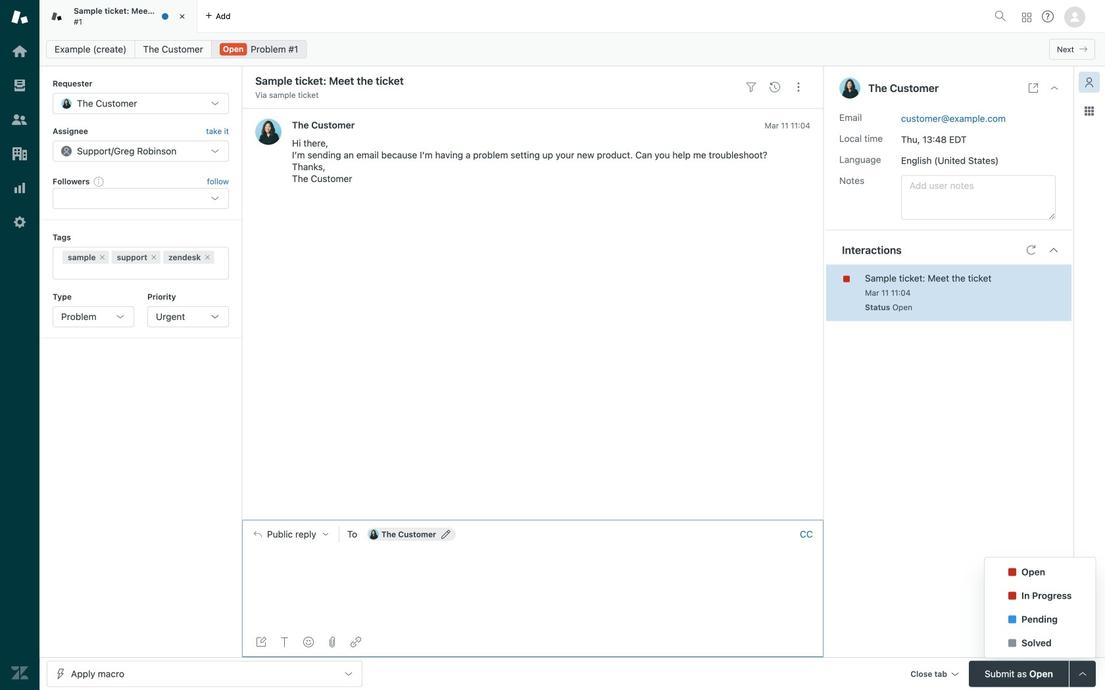 Task type: locate. For each thing, give the bounding box(es) containing it.
remove image
[[150, 254, 158, 262], [203, 254, 211, 262]]

0 horizontal spatial mar 11 11:04 text field
[[765, 121, 810, 130]]

0 horizontal spatial remove image
[[150, 254, 158, 262]]

draft mode image
[[256, 637, 266, 648]]

0 vertical spatial mar 11 11:04 text field
[[765, 121, 810, 130]]

admin image
[[11, 214, 28, 231]]

get help image
[[1042, 11, 1054, 22]]

1 horizontal spatial remove image
[[203, 254, 211, 262]]

insert emojis image
[[303, 637, 314, 648]]

remove image
[[98, 254, 106, 262]]

main element
[[0, 0, 39, 691]]

customer@example.com image
[[368, 530, 379, 540]]

tab
[[39, 0, 197, 33]]

close image
[[1049, 83, 1060, 93]]

Mar 11 11:04 text field
[[765, 121, 810, 130], [865, 288, 911, 298]]

add link (cmd k) image
[[351, 637, 361, 648]]

Add user notes text field
[[901, 175, 1056, 220]]

1 vertical spatial mar 11 11:04 text field
[[865, 288, 911, 298]]

add attachment image
[[327, 637, 337, 648]]



Task type: describe. For each thing, give the bounding box(es) containing it.
1 remove image from the left
[[150, 254, 158, 262]]

displays possible ticket submission types image
[[1077, 669, 1088, 680]]

2 remove image from the left
[[203, 254, 211, 262]]

info on adding followers image
[[94, 176, 104, 187]]

user image
[[839, 78, 860, 99]]

filter image
[[746, 82, 756, 93]]

reporting image
[[11, 180, 28, 197]]

zendesk image
[[11, 665, 28, 682]]

apps image
[[1084, 106, 1095, 116]]

edit user image
[[441, 530, 451, 539]]

get started image
[[11, 43, 28, 60]]

zendesk products image
[[1022, 13, 1031, 22]]

secondary element
[[39, 36, 1105, 62]]

ticket actions image
[[793, 82, 804, 93]]

1 horizontal spatial mar 11 11:04 text field
[[865, 288, 911, 298]]

views image
[[11, 77, 28, 94]]

zendesk support image
[[11, 9, 28, 26]]

avatar image
[[255, 119, 282, 145]]

Subject field
[[253, 73, 737, 89]]

format text image
[[280, 637, 290, 648]]

close image
[[176, 10, 189, 23]]

events image
[[770, 82, 780, 93]]

tabs tab list
[[39, 0, 989, 33]]

customers image
[[11, 111, 28, 128]]

customer context image
[[1084, 77, 1095, 87]]

organizations image
[[11, 145, 28, 162]]

view more details image
[[1028, 83, 1039, 93]]

Public reply composer text field
[[248, 549, 818, 576]]



Task type: vqa. For each thing, say whether or not it's contained in the screenshot.
Zendesk image
yes



